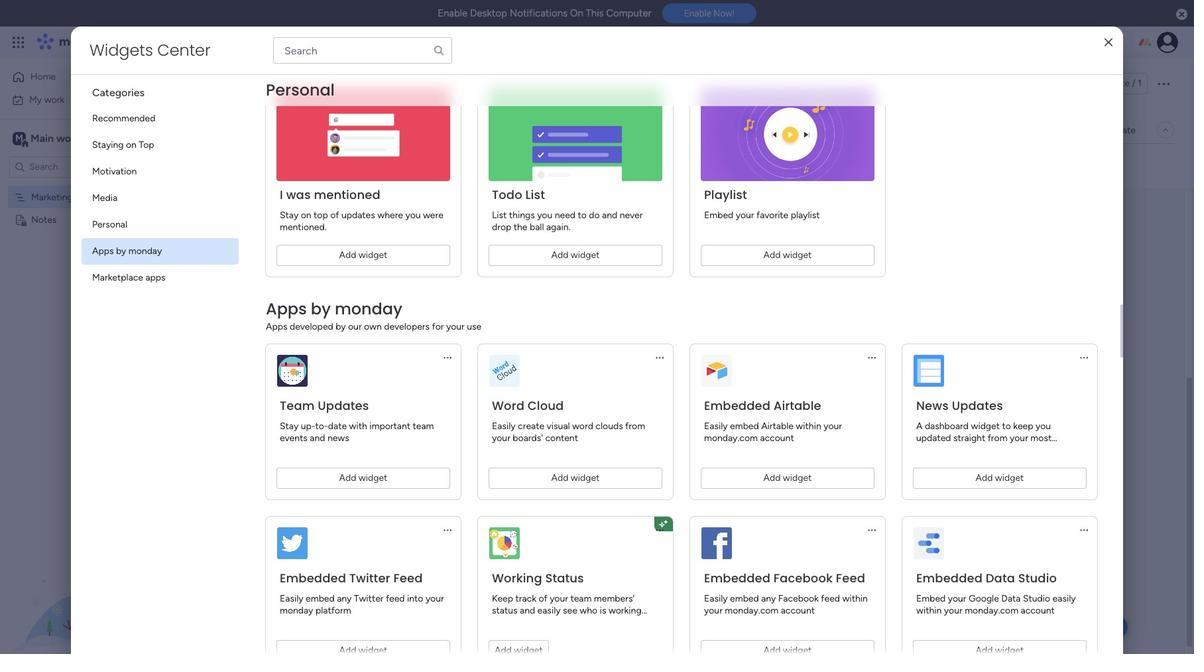 Task type: describe. For each thing, give the bounding box(es) containing it.
personal inside option
[[92, 219, 127, 230]]

news
[[917, 397, 949, 414]]

add widget down with
[[339, 472, 388, 484]]

activity
[[1020, 78, 1052, 89]]

team inside team updates stay up-to-date with important team events and news
[[413, 421, 434, 432]]

to inside todo list list things you need to do and never drop the ball again.
[[578, 210, 587, 221]]

clouds
[[596, 421, 623, 432]]

content
[[546, 433, 578, 444]]

feed for facebook
[[822, 593, 841, 604]]

add widget down content
[[552, 472, 600, 484]]

see plans button
[[214, 33, 278, 52]]

home
[[31, 71, 56, 82]]

any for embedded twitter feed
[[337, 593, 352, 604]]

1 vertical spatial airtable
[[762, 421, 794, 432]]

embed inside playlist embed your favorite playlist
[[705, 210, 734, 221]]

0 vertical spatial marketing
[[202, 68, 306, 98]]

marketing inside list box
[[31, 191, 73, 203]]

categories heading
[[82, 75, 239, 105]]

keep
[[492, 593, 513, 604]]

to inside news updates a dashboard widget to keep you updated straight from your most trusted news sources
[[1003, 421, 1012, 432]]

enable now! button
[[663, 3, 757, 23]]

easily inside embedded facebook feed easily embed any facebook feed within your monday.com account
[[705, 593, 728, 604]]

todo
[[492, 186, 523, 203]]

staying on top option
[[82, 132, 239, 159]]

updates
[[342, 210, 375, 221]]

Search field
[[380, 156, 420, 175]]

widgets
[[90, 39, 153, 61]]

2 horizontal spatial by
[[336, 321, 346, 332]]

into
[[407, 593, 424, 604]]

center
[[157, 39, 211, 61]]

by for apps by monday
[[116, 245, 126, 257]]

private board image
[[14, 213, 27, 226]]

updates for news updates
[[952, 397, 1004, 414]]

track inside working status keep track of your team members' status and easily see who is working from where
[[516, 593, 537, 604]]

add widget down favorite
[[764, 249, 812, 261]]

filter
[[510, 160, 531, 171]]

automate
[[1095, 124, 1136, 136]]

1 horizontal spatial personal
[[266, 79, 335, 101]]

enable for enable now!
[[684, 8, 712, 19]]

our
[[348, 321, 362, 332]]

easily inside working status keep track of your team members' status and easily see who is working from where
[[538, 605, 561, 616]]

keep inside news updates a dashboard widget to keep you updated straight from your most trusted news sources
[[1014, 421, 1034, 432]]

notifications
[[510, 7, 568, 19]]

widgets center
[[90, 39, 211, 61]]

events
[[280, 433, 308, 444]]

0 vertical spatial where
[[516, 100, 542, 111]]

mentioned.
[[280, 222, 327, 233]]

invite / 1 button
[[1083, 73, 1148, 94]]

desktop
[[470, 7, 507, 19]]

add widget down sources
[[976, 472, 1025, 484]]

from inside the word cloud easily create visual word clouds from your boards' content
[[626, 421, 646, 432]]

widget for add widget button underneath favorite
[[783, 249, 812, 261]]

my work
[[29, 94, 64, 105]]

1 vertical spatial data
[[1002, 593, 1021, 604]]

Search for a column type search field
[[273, 37, 452, 64]]

embedded twitter feed easily embed any twitter feed into your monday platform
[[280, 570, 444, 616]]

embedded airtable easily embed airtable within your monday.com account
[[705, 397, 843, 444]]

widget for add widget button underneath content
[[571, 472, 600, 484]]

embed inside embedded data studio embed your google data studio easily within your monday.com account
[[917, 593, 946, 604]]

to-
[[316, 421, 328, 432]]

monday inside the apps by monday apps developed by our own developers for your use
[[335, 298, 403, 320]]

team updates stay up-to-date with important team events and news
[[280, 397, 434, 444]]

apps
[[146, 272, 166, 283]]

management
[[134, 34, 206, 50]]

enable desktop notifications on this computer
[[438, 7, 652, 19]]

add widget button down updates
[[277, 245, 450, 266]]

staying on top
[[92, 139, 154, 151]]

1 vertical spatial plan
[[75, 191, 92, 203]]

widget for add widget button below sources
[[996, 472, 1025, 484]]

add widget button down with
[[277, 468, 450, 489]]

media option
[[82, 185, 239, 212]]

who
[[580, 605, 598, 616]]

menu image for team updates
[[442, 352, 453, 363]]

need
[[555, 210, 576, 221]]

add to favorites image
[[390, 77, 404, 90]]

see for see more
[[605, 100, 621, 111]]

dashboard
[[925, 421, 969, 432]]

add widget button
[[279, 155, 358, 176]]

date
[[328, 421, 347, 432]]

add for add widget button under again.
[[552, 249, 569, 261]]

this
[[586, 7, 604, 19]]

add for add widget button underneath "embedded airtable easily embed airtable within your monday.com account"
[[764, 472, 781, 484]]

stay inside team updates stay up-to-date with important team events and news
[[280, 421, 299, 432]]

within inside embedded data studio embed your google data studio easily within your monday.com account
[[917, 605, 942, 616]]

1 image
[[1001, 27, 1013, 42]]

your inside the word cloud easily create visual word clouds from your boards' content
[[492, 433, 511, 444]]

show board description image
[[368, 77, 384, 90]]

motivation
[[92, 166, 137, 177]]

members'
[[594, 593, 635, 604]]

the
[[514, 222, 528, 233]]

straight
[[954, 433, 986, 444]]

0 vertical spatial twitter
[[349, 570, 390, 586]]

of inside i was mentioned stay on top of updates where you were mentioned.
[[330, 210, 339, 221]]

1 vertical spatial facebook
[[779, 593, 819, 604]]

add for add widget button underneath content
[[552, 472, 569, 484]]

0 vertical spatial keep
[[459, 100, 479, 111]]

cloud
[[528, 397, 564, 414]]

collapse board header image
[[1161, 125, 1172, 135]]

most
[[1031, 433, 1052, 444]]

apps by monday apps developed by our own developers for your use
[[266, 298, 482, 332]]

i
[[280, 186, 283, 203]]

enable for enable desktop notifications on this computer
[[438, 7, 468, 19]]

add for add widget button under with
[[339, 472, 356, 484]]

again.
[[547, 222, 571, 233]]

monday up the home button
[[59, 34, 105, 50]]

monday.com inside "embedded airtable easily embed airtable within your monday.com account"
[[705, 433, 758, 444]]

feed for embedded facebook feed
[[836, 570, 866, 586]]

filter button
[[489, 155, 552, 176]]

platform
[[316, 605, 351, 616]]

word
[[573, 421, 594, 432]]

todo list list things you need to do and never drop the ball again.
[[492, 186, 643, 233]]

my
[[29, 94, 42, 105]]

0 vertical spatial data
[[986, 570, 1016, 586]]

working
[[609, 605, 642, 616]]

and inside working status keep track of your team members' status and easily see who is working from where
[[520, 605, 535, 616]]

1 horizontal spatial plan
[[312, 68, 359, 98]]

things
[[509, 210, 535, 221]]

2 vertical spatial apps
[[266, 321, 288, 332]]

1 vertical spatial twitter
[[354, 593, 384, 604]]

you inside todo list list things you need to do and never drop the ball again.
[[537, 210, 553, 221]]

Marketing plan field
[[198, 68, 362, 98]]

favorite
[[757, 210, 789, 221]]

from inside news updates a dashboard widget to keep you updated straight from your most trusted news sources
[[988, 433, 1008, 444]]

embedded for data
[[917, 570, 983, 586]]

any for embedded facebook feed
[[762, 593, 776, 604]]

monday work management
[[59, 34, 206, 50]]

my work button
[[8, 89, 143, 110]]

where inside working status keep track of your team members' status and easily see who is working from where
[[514, 617, 540, 628]]

v2 funnel image
[[266, 222, 275, 232]]

of inside working status keep track of your team members' status and easily see who is working from where
[[539, 593, 548, 604]]

menu image for news updates
[[1079, 352, 1090, 363]]

use
[[467, 321, 482, 332]]

and right timelines
[[442, 100, 457, 111]]

a
[[917, 421, 923, 432]]

main for main table
[[222, 124, 241, 135]]

add for add widget button below sources
[[976, 472, 993, 484]]

workspace selection element
[[13, 130, 111, 148]]

motivation option
[[82, 159, 239, 185]]

add widget down updates
[[339, 249, 388, 261]]

add widget button down again.
[[489, 245, 663, 266]]

account inside "embedded airtable easily embed airtable within your monday.com account"
[[761, 433, 795, 444]]

were
[[423, 210, 444, 221]]

widget for add widget button underneath "embedded airtable easily embed airtable within your monday.com account"
[[783, 472, 812, 484]]

never
[[620, 210, 643, 221]]

m
[[15, 132, 23, 144]]

embedded data studio embed your google data studio easily within your monday.com account
[[917, 570, 1076, 616]]

team inside working status keep track of your team members' status and easily see who is working from where
[[571, 593, 592, 604]]

recommended
[[92, 113, 156, 124]]

1
[[1139, 78, 1142, 89]]

apps by monday
[[92, 245, 162, 257]]

type
[[255, 100, 274, 111]]

working
[[492, 570, 542, 586]]

widget inside news updates a dashboard widget to keep you updated straight from your most trusted news sources
[[972, 421, 1000, 432]]

main for main workspace
[[31, 132, 54, 144]]

where inside i was mentioned stay on top of updates where you were mentioned.
[[378, 210, 403, 221]]

embed for embedded twitter feed
[[306, 593, 335, 604]]

your inside playlist embed your favorite playlist
[[736, 210, 755, 221]]

categories
[[92, 86, 145, 99]]

manage
[[203, 100, 236, 111]]

0 horizontal spatial any
[[238, 100, 253, 111]]

feed for embedded twitter feed
[[394, 570, 423, 586]]

widget for add widget button under again.
[[571, 249, 600, 261]]

monday inside apps by monday option
[[129, 245, 162, 257]]



Task type: vqa. For each thing, say whether or not it's contained in the screenshot.
PAST DATES / 1 ITEM
no



Task type: locate. For each thing, give the bounding box(es) containing it.
add for add widget button underneath favorite
[[764, 249, 781, 261]]

2 vertical spatial where
[[514, 617, 540, 628]]

top
[[139, 139, 154, 151]]

your inside embedded facebook feed easily embed any facebook feed within your monday.com account
[[705, 605, 723, 616]]

dapulse close image
[[1177, 8, 1188, 21]]

more
[[623, 100, 645, 111]]

status
[[492, 605, 518, 616]]

important
[[370, 421, 411, 432]]

developed
[[290, 321, 334, 332]]

account inside embedded facebook feed easily embed any facebook feed within your monday.com account
[[781, 605, 815, 616]]

list up things
[[526, 186, 545, 203]]

1 vertical spatial team
[[571, 593, 592, 604]]

by left our
[[336, 321, 346, 332]]

word cloud easily create visual word clouds from your boards' content
[[492, 397, 646, 444]]

apps inside option
[[92, 245, 114, 257]]

0 horizontal spatial menu image
[[442, 525, 453, 535]]

personal up timeline on the left top of the page
[[266, 79, 335, 101]]

1 horizontal spatial team
[[571, 593, 592, 604]]

feed inside embedded twitter feed easily embed any twitter feed into your monday platform
[[386, 593, 405, 604]]

boards'
[[513, 433, 543, 444]]

2 horizontal spatial any
[[762, 593, 776, 604]]

1 updates from the left
[[318, 397, 369, 414]]

1 horizontal spatial from
[[626, 421, 646, 432]]

computer
[[607, 7, 652, 19]]

0 horizontal spatial track
[[482, 100, 502, 111]]

add down sources
[[976, 472, 993, 484]]

widget inside add widget popup button
[[323, 159, 352, 170]]

2 vertical spatial within
[[917, 605, 942, 616]]

where right updates
[[378, 210, 403, 221]]

widget up straight
[[972, 421, 1000, 432]]

see left plans
[[232, 36, 248, 48]]

see left "more"
[[605, 100, 621, 111]]

activity button
[[1015, 73, 1077, 94]]

from down status at the left bottom
[[492, 617, 512, 628]]

plan up assign
[[312, 68, 359, 98]]

track up filter popup button
[[482, 100, 502, 111]]

easily inside "embedded airtable easily embed airtable within your monday.com account"
[[705, 421, 728, 432]]

keep
[[459, 100, 479, 111], [1014, 421, 1034, 432]]

categories list box
[[82, 75, 249, 291]]

account inside embedded data studio embed your google data studio easily within your monday.com account
[[1021, 605, 1055, 616]]

menu image for embedded data studio
[[1079, 525, 1090, 535]]

0 horizontal spatial team
[[413, 421, 434, 432]]

main
[[222, 124, 241, 135], [31, 132, 54, 144]]

and inside team updates stay up-to-date with important team events and news
[[310, 433, 325, 444]]

0 horizontal spatial news
[[328, 433, 349, 444]]

1 horizontal spatial any
[[337, 593, 352, 604]]

plan down search in workspace field
[[75, 191, 92, 203]]

and right do
[[602, 210, 618, 221]]

feed inside embedded facebook feed easily embed any facebook feed within your monday.com account
[[822, 593, 841, 604]]

1 horizontal spatial updates
[[952, 397, 1004, 414]]

arrow down image
[[536, 157, 552, 173]]

v2 search image
[[371, 158, 380, 173]]

0 horizontal spatial by
[[116, 245, 126, 257]]

embed inside "embedded airtable easily embed airtable within your monday.com account"
[[730, 421, 759, 432]]

twitter up platform
[[349, 570, 390, 586]]

feed for twitter
[[386, 593, 405, 604]]

monday.com
[[705, 433, 758, 444], [725, 605, 779, 616], [965, 605, 1019, 616]]

twitter left into
[[354, 593, 384, 604]]

1 vertical spatial apps
[[266, 298, 307, 320]]

marketplace apps
[[92, 272, 166, 283]]

0 horizontal spatial enable
[[438, 7, 468, 19]]

0 horizontal spatial updates
[[318, 397, 369, 414]]

0 horizontal spatial from
[[492, 617, 512, 628]]

add up was
[[304, 159, 321, 170]]

add inside popup button
[[304, 159, 321, 170]]

marketing plan up notes
[[31, 191, 92, 203]]

embedded inside embedded twitter feed easily embed any twitter feed into your monday platform
[[280, 570, 346, 586]]

0 vertical spatial embed
[[705, 210, 734, 221]]

any inside embedded twitter feed easily embed any twitter feed into your monday platform
[[337, 593, 352, 604]]

drop
[[492, 222, 512, 233]]

widget for add widget button underneath updates
[[359, 249, 388, 261]]

from
[[626, 421, 646, 432], [988, 433, 1008, 444], [492, 617, 512, 628]]

1 vertical spatial keep
[[1014, 421, 1034, 432]]

1 vertical spatial menu image
[[442, 525, 453, 535]]

of
[[277, 100, 285, 111], [505, 100, 514, 111], [330, 210, 339, 221], [539, 593, 548, 604]]

widget down do
[[571, 249, 600, 261]]

you up the most
[[1036, 421, 1052, 432]]

marketing up notes
[[31, 191, 73, 203]]

add down "embedded airtable easily embed airtable within your monday.com account"
[[764, 472, 781, 484]]

add down content
[[552, 472, 569, 484]]

add widget down "embedded airtable easily embed airtable within your monday.com account"
[[764, 472, 812, 484]]

keep right timelines
[[459, 100, 479, 111]]

invite / 1
[[1107, 78, 1142, 89]]

1 horizontal spatial enable
[[684, 8, 712, 19]]

on up mentioned.
[[301, 210, 312, 221]]

1 horizontal spatial marketing plan
[[202, 68, 359, 98]]

0 vertical spatial studio
[[1019, 570, 1058, 586]]

notes
[[31, 214, 57, 225]]

0 horizontal spatial main
[[31, 132, 54, 144]]

any inside embedded facebook feed easily embed any facebook feed within your monday.com account
[[762, 593, 776, 604]]

menu image for embedded facebook feed
[[867, 525, 878, 535]]

1 horizontal spatial see
[[605, 100, 621, 111]]

main table button
[[201, 119, 276, 141]]

studio
[[1019, 570, 1058, 586], [1024, 593, 1051, 604]]

menu image for word cloud
[[655, 352, 665, 363]]

marketing plan inside list box
[[31, 191, 92, 203]]

1 vertical spatial track
[[516, 593, 537, 604]]

add down updates
[[339, 249, 356, 261]]

chart main content
[[176, 0, 1195, 654]]

1 vertical spatial personal
[[92, 219, 127, 230]]

updates up straight
[[952, 397, 1004, 414]]

by up developed
[[311, 298, 331, 320]]

0 vertical spatial by
[[116, 245, 126, 257]]

option
[[0, 185, 169, 188]]

see
[[232, 36, 248, 48], [605, 100, 621, 111]]

1 vertical spatial by
[[311, 298, 331, 320]]

work up "categories"
[[107, 34, 131, 50]]

1 feed from the left
[[386, 593, 405, 604]]

facebook
[[774, 570, 833, 586], [779, 593, 819, 604]]

timeline button
[[276, 119, 330, 141]]

i was mentioned stay on top of updates where you were mentioned.
[[280, 186, 444, 233]]

playlist embed your favorite playlist
[[705, 186, 820, 221]]

list box containing marketing plan
[[0, 183, 169, 410]]

chart
[[218, 218, 252, 235]]

you inside news updates a dashboard widget to keep you updated straight from your most trusted news sources
[[1036, 421, 1052, 432]]

mentioned
[[314, 186, 381, 203]]

0 vertical spatial within
[[796, 421, 822, 432]]

enable now!
[[684, 8, 735, 19]]

widget down content
[[571, 472, 600, 484]]

widget down the playlist
[[783, 249, 812, 261]]

see for see plans
[[232, 36, 248, 48]]

is
[[600, 605, 607, 616]]

google
[[969, 593, 1000, 604]]

embedded facebook feed easily embed any facebook feed within your monday.com account
[[705, 570, 868, 616]]

invite
[[1107, 78, 1130, 89]]

plan
[[312, 68, 359, 98], [75, 191, 92, 203]]

0 horizontal spatial feed
[[394, 570, 423, 586]]

add widget up the mentioned
[[304, 159, 352, 170]]

where down status at the left bottom
[[514, 617, 540, 628]]

workspace image
[[13, 131, 26, 146]]

personal option
[[82, 212, 239, 238]]

now!
[[714, 8, 735, 19]]

by
[[116, 245, 126, 257], [311, 298, 331, 320], [336, 321, 346, 332]]

easily inside embedded twitter feed easily embed any twitter feed into your monday platform
[[280, 593, 304, 604]]

working status keep track of your team members' status and easily see who is working from where
[[492, 570, 642, 628]]

marketplace
[[92, 272, 143, 283]]

work right my
[[44, 94, 64, 105]]

add widget button down "embedded airtable easily embed airtable within your monday.com account"
[[701, 468, 875, 489]]

team
[[413, 421, 434, 432], [571, 593, 592, 604]]

work for monday
[[107, 34, 131, 50]]

0 horizontal spatial personal
[[92, 219, 127, 230]]

marketing plan up the type at the top left
[[202, 68, 359, 98]]

embed for embedded facebook feed
[[730, 593, 759, 604]]

updated
[[917, 433, 952, 444]]

apps for apps by monday apps developed by our own developers for your use
[[266, 298, 307, 320]]

person button
[[428, 155, 485, 176]]

help
[[1093, 621, 1117, 634]]

0 vertical spatial track
[[482, 100, 502, 111]]

news inside team updates stay up-to-date with important team events and news
[[328, 433, 349, 444]]

0 horizontal spatial easily
[[538, 605, 561, 616]]

within inside embedded facebook feed easily embed any facebook feed within your monday.com account
[[843, 593, 868, 604]]

add view image
[[338, 125, 344, 135]]

your inside embedded twitter feed easily embed any twitter feed into your monday platform
[[426, 593, 444, 604]]

work for my
[[44, 94, 64, 105]]

any
[[238, 100, 253, 111], [337, 593, 352, 604], [762, 593, 776, 604]]

main table
[[222, 124, 266, 135]]

2 stay from the top
[[280, 421, 299, 432]]

timelines
[[402, 100, 439, 111]]

help image
[[1111, 36, 1124, 49]]

marketing up the type at the top left
[[202, 68, 306, 98]]

0 vertical spatial personal
[[266, 79, 335, 101]]

2 horizontal spatial you
[[1036, 421, 1052, 432]]

1 horizontal spatial list
[[526, 186, 545, 203]]

your inside working status keep track of your team members' status and easily see who is working from where
[[550, 593, 569, 604]]

embed
[[705, 210, 734, 221], [917, 593, 946, 604]]

main inside button
[[222, 124, 241, 135]]

data right google
[[1002, 593, 1021, 604]]

0 horizontal spatial to
[[578, 210, 587, 221]]

updates up date
[[318, 397, 369, 414]]

see inside button
[[232, 36, 248, 48]]

embedded inside "embedded airtable easily embed airtable within your monday.com account"
[[705, 397, 771, 414]]

0 horizontal spatial work
[[44, 94, 64, 105]]

to up sources
[[1003, 421, 1012, 432]]

apps up marketplace
[[92, 245, 114, 257]]

your inside news updates a dashboard widget to keep you updated straight from your most trusted news sources
[[1010, 433, 1029, 444]]

dapulse x slim image
[[1105, 37, 1113, 47]]

kendall parks image
[[1158, 32, 1179, 53]]

updates
[[318, 397, 369, 414], [952, 397, 1004, 414]]

0 vertical spatial apps
[[92, 245, 114, 257]]

your inside the apps by monday apps developed by our own developers for your use
[[446, 321, 465, 332]]

to left do
[[578, 210, 587, 221]]

main left table
[[222, 124, 241, 135]]

keep up the most
[[1014, 421, 1034, 432]]

work
[[107, 34, 131, 50], [44, 94, 64, 105]]

your inside "embedded airtable easily embed airtable within your monday.com account"
[[824, 421, 843, 432]]

updates for team updates
[[318, 397, 369, 414]]

1 horizontal spatial easily
[[1053, 593, 1076, 604]]

marketplace apps option
[[82, 265, 239, 291]]

news updates a dashboard widget to keep you updated straight from your most trusted news sources
[[917, 397, 1052, 456]]

monday.com inside embedded facebook feed easily embed any facebook feed within your monday.com account
[[725, 605, 779, 616]]

Search in workspace field
[[28, 159, 111, 174]]

add widget button down content
[[489, 468, 663, 489]]

1 horizontal spatial feed
[[822, 593, 841, 604]]

monday inside embedded twitter feed easily embed any twitter feed into your monday platform
[[280, 605, 313, 616]]

1 horizontal spatial to
[[1003, 421, 1012, 432]]

easily inside embedded data studio embed your google data studio easily within your monday.com account
[[1053, 593, 1076, 604]]

1 vertical spatial studio
[[1024, 593, 1051, 604]]

with
[[349, 421, 367, 432]]

1 horizontal spatial keep
[[1014, 421, 1034, 432]]

1 horizontal spatial main
[[222, 124, 241, 135]]

1 vertical spatial where
[[378, 210, 403, 221]]

track down working
[[516, 593, 537, 604]]

by inside option
[[116, 245, 126, 257]]

main inside workspace selection element
[[31, 132, 54, 144]]

where left the "project"
[[516, 100, 542, 111]]

1 horizontal spatial within
[[843, 593, 868, 604]]

/
[[1133, 78, 1136, 89]]

team right important
[[413, 421, 434, 432]]

add down again.
[[552, 249, 569, 261]]

embedded for airtable
[[705, 397, 771, 414]]

on inside i was mentioned stay on top of updates where you were mentioned.
[[301, 210, 312, 221]]

news inside news updates a dashboard widget to keep you updated straight from your most trusted news sources
[[949, 444, 971, 456]]

1 vertical spatial work
[[44, 94, 64, 105]]

1 horizontal spatial news
[[949, 444, 971, 456]]

widget down with
[[359, 472, 388, 484]]

0 vertical spatial list
[[526, 186, 545, 203]]

stay up events
[[280, 421, 299, 432]]

work inside button
[[44, 94, 64, 105]]

recommended option
[[82, 105, 239, 132]]

apps up developed
[[266, 298, 307, 320]]

0 vertical spatial to
[[578, 210, 587, 221]]

on inside 'staying on top' option
[[126, 139, 137, 151]]

select product image
[[12, 36, 25, 49]]

0 horizontal spatial on
[[126, 139, 137, 151]]

widget
[[323, 159, 352, 170], [359, 249, 388, 261], [571, 249, 600, 261], [783, 249, 812, 261], [972, 421, 1000, 432], [359, 472, 388, 484], [571, 472, 600, 484], [783, 472, 812, 484], [996, 472, 1025, 484]]

you left were at the left top
[[406, 210, 421, 221]]

1 vertical spatial list
[[492, 210, 507, 221]]

1 vertical spatial embed
[[917, 593, 946, 604]]

and down to-
[[310, 433, 325, 444]]

menu image
[[867, 352, 878, 363], [442, 525, 453, 535]]

0 horizontal spatial within
[[796, 421, 822, 432]]

feed
[[386, 593, 405, 604], [822, 593, 841, 604]]

within
[[796, 421, 822, 432], [843, 593, 868, 604], [917, 605, 942, 616]]

0 vertical spatial airtable
[[774, 397, 822, 414]]

monday left platform
[[280, 605, 313, 616]]

enable left desktop
[[438, 7, 468, 19]]

2 vertical spatial by
[[336, 321, 346, 332]]

embed inside embedded facebook feed easily embed any facebook feed within your monday.com account
[[730, 593, 759, 604]]

0 vertical spatial facebook
[[774, 570, 833, 586]]

2 updates from the left
[[952, 397, 1004, 414]]

main right workspace image
[[31, 132, 54, 144]]

0 vertical spatial easily
[[1053, 593, 1076, 604]]

1 horizontal spatial embed
[[917, 593, 946, 604]]

where
[[516, 100, 542, 111], [378, 210, 403, 221], [514, 617, 540, 628]]

apps for apps by monday
[[92, 245, 114, 257]]

0 vertical spatial stay
[[280, 210, 299, 221]]

search image
[[433, 44, 445, 56]]

news down date
[[328, 433, 349, 444]]

media
[[92, 192, 117, 204]]

1 vertical spatial marketing plan
[[31, 191, 92, 203]]

embed down playlist
[[705, 210, 734, 221]]

on
[[126, 139, 137, 151], [301, 210, 312, 221]]

widget down updates
[[359, 249, 388, 261]]

add down date
[[339, 472, 356, 484]]

widget for add widget button under with
[[359, 472, 388, 484]]

monday up apps
[[129, 245, 162, 257]]

feed inside embedded facebook feed easily embed any facebook feed within your monday.com account
[[836, 570, 866, 586]]

1 horizontal spatial on
[[301, 210, 312, 221]]

lottie animation image
[[0, 520, 169, 654]]

from inside working status keep track of your team members' status and easily see who is working from where
[[492, 617, 512, 628]]

monday.com inside embedded data studio embed your google data studio easily within your monday.com account
[[965, 605, 1019, 616]]

table
[[244, 124, 266, 135]]

1 vertical spatial easily
[[538, 605, 561, 616]]

1 horizontal spatial by
[[311, 298, 331, 320]]

widget up the mentioned
[[323, 159, 352, 170]]

help button
[[1082, 616, 1128, 638]]

stay up mentioned.
[[280, 210, 299, 221]]

stay inside i was mentioned stay on top of updates where you were mentioned.
[[280, 210, 299, 221]]

news down straight
[[949, 444, 971, 456]]

for
[[432, 321, 444, 332]]

enable inside button
[[684, 8, 712, 19]]

None search field
[[273, 37, 452, 64]]

menu image for embedded airtable
[[867, 352, 878, 363]]

you inside i was mentioned stay on top of updates where you were mentioned.
[[406, 210, 421, 221]]

you up 'ball'
[[537, 210, 553, 221]]

set
[[387, 100, 400, 111]]

by up marketplace
[[116, 245, 126, 257]]

and
[[442, 100, 457, 111], [602, 210, 618, 221], [310, 433, 325, 444], [520, 605, 535, 616]]

track
[[482, 100, 502, 111], [516, 593, 537, 604]]

from right clouds
[[626, 421, 646, 432]]

1 vertical spatial within
[[843, 593, 868, 604]]

0 horizontal spatial marketing
[[31, 191, 73, 203]]

word
[[492, 397, 525, 414]]

1 horizontal spatial work
[[107, 34, 131, 50]]

0 vertical spatial work
[[107, 34, 131, 50]]

embedded inside embedded facebook feed easily embed any facebook feed within your monday.com account
[[705, 570, 771, 586]]

add widget down again.
[[552, 249, 600, 261]]

add
[[304, 159, 321, 170], [339, 249, 356, 261], [552, 249, 569, 261], [764, 249, 781, 261], [339, 472, 356, 484], [552, 472, 569, 484], [764, 472, 781, 484], [976, 472, 993, 484]]

0 horizontal spatial feed
[[386, 593, 405, 604]]

1 horizontal spatial menu image
[[867, 352, 878, 363]]

data
[[986, 570, 1016, 586], [1002, 593, 1021, 604]]

monday up own
[[335, 298, 403, 320]]

add widget button down sources
[[914, 468, 1087, 489]]

menu image for embedded twitter feed
[[442, 525, 453, 535]]

workspace
[[56, 132, 109, 144]]

of up filter popup button
[[505, 100, 514, 111]]

and right status at the left bottom
[[520, 605, 535, 616]]

project
[[565, 100, 595, 111]]

1 vertical spatial stay
[[280, 421, 299, 432]]

2 feed from the left
[[836, 570, 866, 586]]

2 feed from the left
[[822, 593, 841, 604]]

of right top
[[330, 210, 339, 221]]

plans
[[250, 36, 272, 48]]

1 feed from the left
[[394, 570, 423, 586]]

1 stay from the top
[[280, 210, 299, 221]]

apps left developed
[[266, 321, 288, 332]]

0 vertical spatial marketing plan
[[202, 68, 359, 98]]

apps
[[92, 245, 114, 257], [266, 298, 307, 320], [266, 321, 288, 332]]

0 vertical spatial team
[[413, 421, 434, 432]]

trusted
[[917, 444, 947, 456]]

apps by monday option
[[82, 238, 239, 265]]

add widget button down favorite
[[701, 245, 875, 266]]

of down status
[[539, 593, 548, 604]]

easily inside the word cloud easily create visual word clouds from your boards' content
[[492, 421, 516, 432]]

status
[[546, 570, 584, 586]]

team
[[280, 397, 315, 414]]

see plans
[[232, 36, 272, 48]]

1 horizontal spatial marketing
[[202, 68, 306, 98]]

lottie animation element
[[0, 520, 169, 654]]

from up sources
[[988, 433, 1008, 444]]

1 horizontal spatial you
[[537, 210, 553, 221]]

0 horizontal spatial you
[[406, 210, 421, 221]]

add widget inside popup button
[[304, 159, 352, 170]]

to
[[578, 210, 587, 221], [1003, 421, 1012, 432]]

playlist
[[791, 210, 820, 221]]

marketing plan
[[202, 68, 359, 98], [31, 191, 92, 203]]

embedded for facebook
[[705, 570, 771, 586]]

0 horizontal spatial list
[[492, 210, 507, 221]]

of right the type at the top left
[[277, 100, 285, 111]]

feed inside embedded twitter feed easily embed any twitter feed into your monday platform
[[394, 570, 423, 586]]

on left top
[[126, 139, 137, 151]]

menu image
[[442, 352, 453, 363], [655, 352, 665, 363], [1079, 352, 1090, 363], [655, 525, 665, 535], [867, 525, 878, 535], [1079, 525, 1090, 535]]

0 horizontal spatial marketing plan
[[31, 191, 92, 203]]

embed inside embedded twitter feed easily embed any twitter feed into your monday platform
[[306, 593, 335, 604]]

team up the who
[[571, 593, 592, 604]]

within inside "embedded airtable easily embed airtable within your monday.com account"
[[796, 421, 822, 432]]

personal down media
[[92, 219, 127, 230]]

1 vertical spatial news
[[949, 444, 971, 456]]

1 vertical spatial from
[[988, 433, 1008, 444]]

enable left now!
[[684, 8, 712, 19]]

updates inside news updates a dashboard widget to keep you updated straight from your most trusted news sources
[[952, 397, 1004, 414]]

list box
[[0, 183, 169, 410]]

create
[[518, 421, 545, 432]]

easily
[[492, 421, 516, 432], [705, 421, 728, 432], [280, 593, 304, 604], [705, 593, 728, 604]]

embedded for twitter
[[280, 570, 346, 586]]

do
[[589, 210, 600, 221]]

widget down "embedded airtable easily embed airtable within your monday.com account"
[[783, 472, 812, 484]]

on
[[570, 7, 584, 19]]

updates inside team updates stay up-to-date with important team events and news
[[318, 397, 369, 414]]

1 vertical spatial to
[[1003, 421, 1012, 432]]

embed left google
[[917, 593, 946, 604]]

add down favorite
[[764, 249, 781, 261]]

embedded inside embedded data studio embed your google data studio easily within your monday.com account
[[917, 570, 983, 586]]

developers
[[384, 321, 430, 332]]

1 horizontal spatial feed
[[836, 570, 866, 586]]

add for add widget button underneath updates
[[339, 249, 356, 261]]

and inside todo list list things you need to do and never drop the ball again.
[[602, 210, 618, 221]]

list up drop
[[492, 210, 507, 221]]

widget down sources
[[996, 472, 1025, 484]]

1 vertical spatial marketing
[[31, 191, 73, 203]]

data up google
[[986, 570, 1016, 586]]

by for apps by monday apps developed by our own developers for your use
[[311, 298, 331, 320]]

0 vertical spatial see
[[232, 36, 248, 48]]



